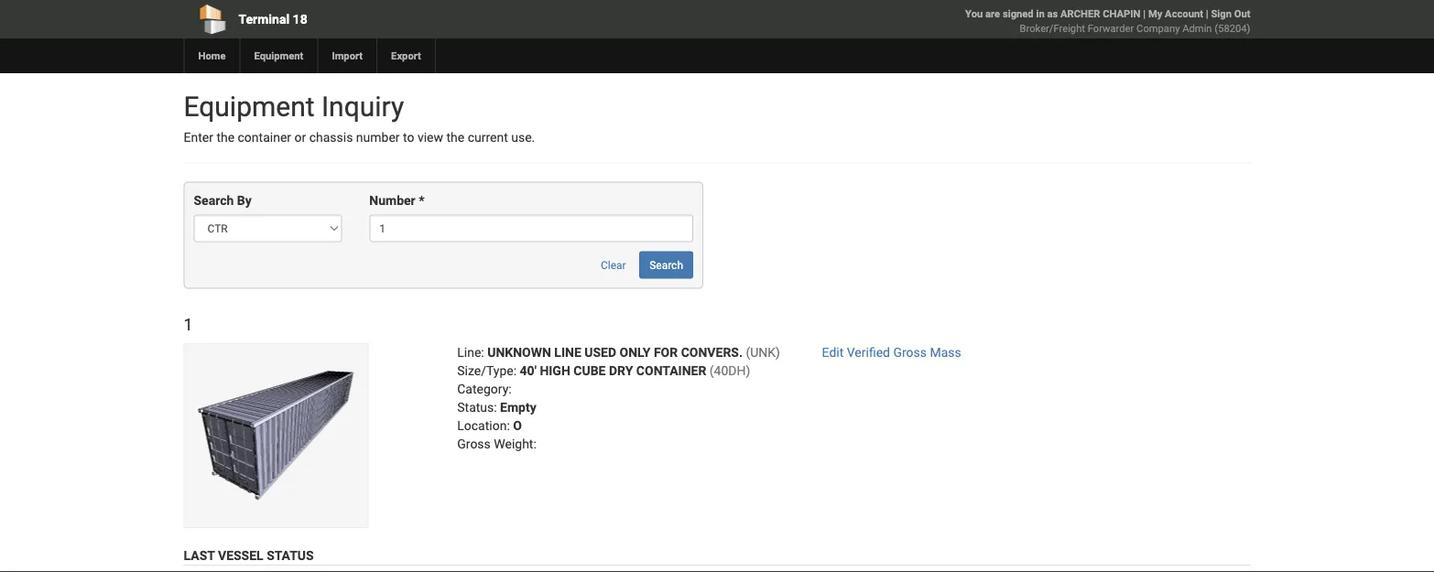 Task type: locate. For each thing, give the bounding box(es) containing it.
1 horizontal spatial |
[[1206, 8, 1209, 20]]

chapin
[[1103, 8, 1141, 20]]

to
[[403, 130, 414, 145]]

0 vertical spatial equipment
[[254, 50, 303, 62]]

equipment up container
[[184, 90, 315, 123]]

1
[[184, 315, 193, 335]]

0 horizontal spatial gross
[[457, 437, 491, 452]]

gross left mass
[[893, 345, 927, 360]]

equipment
[[254, 50, 303, 62], [184, 90, 315, 123]]

18
[[293, 11, 307, 27]]

dry
[[609, 363, 633, 378]]

40'
[[520, 363, 537, 378]]

the
[[216, 130, 235, 145], [447, 130, 465, 145]]

home link
[[184, 38, 239, 73]]

import link
[[317, 38, 377, 73]]

search by
[[194, 193, 252, 208]]

the right view
[[447, 130, 465, 145]]

the right enter in the top of the page
[[216, 130, 235, 145]]

0 horizontal spatial |
[[1143, 8, 1146, 20]]

signed
[[1003, 8, 1034, 20]]

used
[[585, 345, 616, 360]]

2 the from the left
[[447, 130, 465, 145]]

1 vertical spatial equipment
[[184, 90, 315, 123]]

line:
[[457, 345, 484, 360]]

search right the 'clear'
[[649, 259, 683, 271]]

equipment inside the equipment inquiry enter the container or chassis number to view the current use.
[[184, 90, 315, 123]]

forwarder
[[1088, 22, 1134, 34]]

mass
[[930, 345, 961, 360]]

search
[[194, 193, 234, 208], [649, 259, 683, 271]]

1 horizontal spatial the
[[447, 130, 465, 145]]

search button
[[639, 251, 693, 279]]

search inside search 'button'
[[649, 259, 683, 271]]

enter
[[184, 130, 213, 145]]

broker/freight
[[1020, 22, 1085, 34]]

terminal
[[239, 11, 290, 27]]

use.
[[511, 130, 535, 145]]

(unk)
[[746, 345, 780, 360]]

search left by
[[194, 193, 234, 208]]

| left sign
[[1206, 8, 1209, 20]]

gross
[[893, 345, 927, 360], [457, 437, 491, 452]]

2 | from the left
[[1206, 8, 1209, 20]]

| left 'my'
[[1143, 8, 1146, 20]]

weight:
[[494, 437, 537, 452]]

cube
[[574, 363, 606, 378]]

1 horizontal spatial search
[[649, 259, 683, 271]]

0 vertical spatial search
[[194, 193, 234, 208]]

last vessel status
[[184, 548, 314, 563]]

(58204)
[[1215, 22, 1251, 34]]

last
[[184, 548, 215, 563]]

equipment inquiry enter the container or chassis number to view the current use.
[[184, 90, 535, 145]]

equipment down terminal 18
[[254, 50, 303, 62]]

empty
[[500, 400, 536, 415]]

gross inside line: unknown line used only for convers. (unk) size/type: 40' high cube dry container (40dh) category: status: empty location: o gross weight:
[[457, 437, 491, 452]]

gross down location:
[[457, 437, 491, 452]]

sign out link
[[1211, 8, 1251, 20]]

1 vertical spatial gross
[[457, 437, 491, 452]]

0 horizontal spatial the
[[216, 130, 235, 145]]

0 vertical spatial gross
[[893, 345, 927, 360]]

1 horizontal spatial gross
[[893, 345, 927, 360]]

1 vertical spatial search
[[649, 259, 683, 271]]

high
[[540, 363, 570, 378]]

only
[[620, 345, 651, 360]]

|
[[1143, 8, 1146, 20], [1206, 8, 1209, 20]]

number *
[[369, 193, 425, 208]]

*
[[419, 193, 425, 208]]

0 horizontal spatial search
[[194, 193, 234, 208]]

admin
[[1183, 22, 1212, 34]]



Task type: describe. For each thing, give the bounding box(es) containing it.
clear
[[601, 259, 626, 271]]

current
[[468, 130, 508, 145]]

search for search
[[649, 259, 683, 271]]

unknown
[[487, 345, 551, 360]]

my
[[1148, 8, 1163, 20]]

out
[[1234, 8, 1251, 20]]

category:
[[457, 382, 512, 397]]

account
[[1165, 8, 1203, 20]]

you are signed in as archer chapin | my account | sign out broker/freight forwarder company admin (58204)
[[965, 8, 1251, 34]]

status:
[[457, 400, 497, 415]]

1 | from the left
[[1143, 8, 1146, 20]]

status
[[267, 548, 314, 563]]

(40dh)
[[710, 363, 750, 378]]

terminal 18 link
[[184, 0, 612, 38]]

import
[[332, 50, 363, 62]]

search for search by
[[194, 193, 234, 208]]

1 the from the left
[[216, 130, 235, 145]]

convers.
[[681, 345, 743, 360]]

inquiry
[[321, 90, 404, 123]]

view
[[418, 130, 443, 145]]

or
[[294, 130, 306, 145]]

line: unknown line used only for convers. (unk) size/type: 40' high cube dry container (40dh) category: status: empty location: o gross weight:
[[457, 345, 780, 452]]

home
[[198, 50, 226, 62]]

for
[[654, 345, 678, 360]]

vessel
[[218, 548, 263, 563]]

terminal 18
[[239, 11, 307, 27]]

equipment for equipment
[[254, 50, 303, 62]]

as
[[1047, 8, 1058, 20]]

sign
[[1211, 8, 1232, 20]]

edit verified gross mass
[[822, 345, 961, 360]]

location:
[[457, 418, 510, 433]]

equipment link
[[239, 38, 317, 73]]

company
[[1137, 22, 1180, 34]]

by
[[237, 193, 252, 208]]

clear button
[[591, 251, 636, 279]]

archer
[[1061, 8, 1100, 20]]

export link
[[377, 38, 435, 73]]

container
[[636, 363, 706, 378]]

in
[[1036, 8, 1045, 20]]

size/type:
[[457, 363, 517, 378]]

export
[[391, 50, 421, 62]]

container
[[238, 130, 291, 145]]

my account link
[[1148, 8, 1203, 20]]

40dh image
[[184, 344, 369, 529]]

number
[[369, 193, 416, 208]]

verified
[[847, 345, 890, 360]]

line
[[554, 345, 581, 360]]

number
[[356, 130, 400, 145]]

chassis
[[309, 130, 353, 145]]

edit verified gross mass link
[[822, 345, 961, 360]]

Number * text field
[[369, 215, 693, 242]]

you
[[965, 8, 983, 20]]

o
[[513, 418, 522, 433]]

equipment for equipment inquiry enter the container or chassis number to view the current use.
[[184, 90, 315, 123]]

are
[[986, 8, 1000, 20]]

edit
[[822, 345, 844, 360]]



Task type: vqa. For each thing, say whether or not it's contained in the screenshot.
terminals
no



